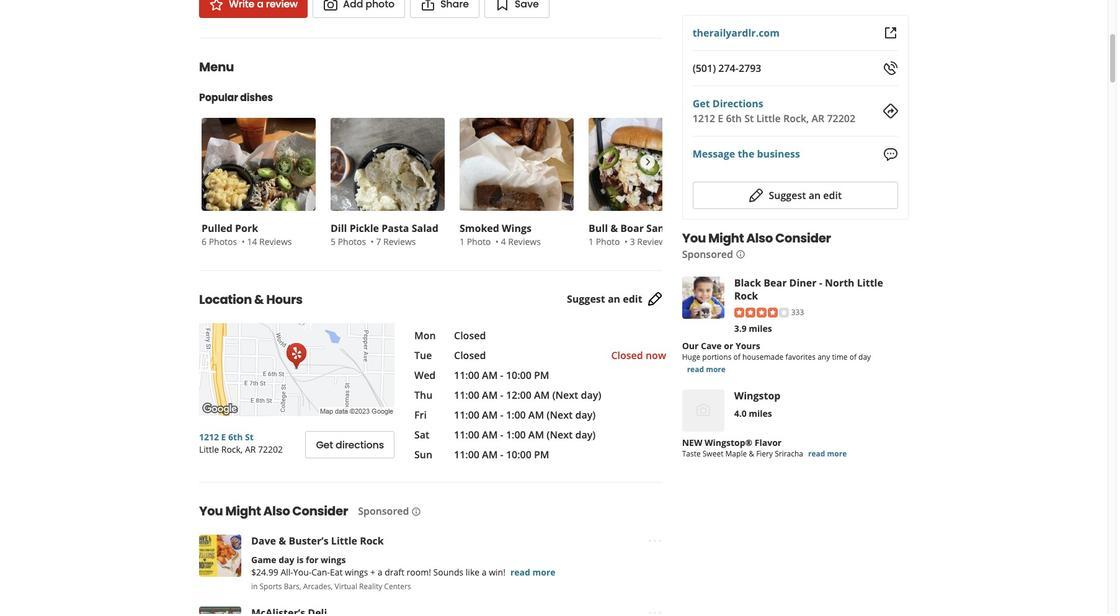 Task type: vqa. For each thing, say whether or not it's contained in the screenshot.


Task type: locate. For each thing, give the bounding box(es) containing it.
consider up dave & buster's little rock link on the left of the page
[[292, 503, 348, 520]]

1 vertical spatial 6th
[[228, 431, 243, 443]]

1 horizontal spatial 1212
[[693, 112, 715, 125]]

1 photo from the left
[[467, 236, 491, 248]]

in
[[251, 581, 258, 592]]

0 horizontal spatial ar
[[245, 444, 256, 455]]

sun
[[414, 448, 432, 462]]

rock up +
[[360, 534, 384, 548]]

suggest an edit inside button
[[769, 188, 842, 202]]

4 reviews
[[501, 236, 541, 248]]

rock,
[[784, 112, 809, 125], [221, 444, 243, 455]]

0 horizontal spatial photos
[[209, 236, 237, 248]]

read right win!
[[511, 566, 530, 578]]

1212 inside 1212 e 6th st little rock, ar 72202
[[199, 431, 219, 443]]

an right 24 pencil v2 image
[[809, 188, 821, 202]]

2 11:00 from the top
[[454, 388, 480, 402]]

(next for thu
[[552, 388, 578, 402]]

0 horizontal spatial consider
[[292, 503, 348, 520]]

2 miles from the top
[[749, 408, 772, 420]]

1 horizontal spatial edit
[[823, 188, 842, 202]]

11:00 am - 10:00 pm up "12:00"
[[454, 369, 549, 382]]

1 vertical spatial read more link
[[808, 449, 847, 459]]

1 down smoked
[[460, 236, 465, 248]]

also up dave
[[263, 503, 290, 520]]

little right north
[[857, 276, 883, 290]]

& inside bull & boar sandwich 1 photo
[[611, 221, 618, 235]]

1212
[[693, 112, 715, 125], [199, 431, 219, 443]]

24 pencil v2 image
[[749, 188, 764, 203]]

of
[[734, 352, 741, 363], [850, 352, 857, 363]]

read inside game day is for wings $24.99 all-you-can-eat wings + a draft room! sounds like a win! read more in sports bars, arcades, virtual reality centers
[[511, 566, 530, 578]]

mon
[[414, 329, 436, 342]]

suggest
[[769, 188, 806, 202], [567, 292, 605, 306]]

arcades,
[[303, 581, 333, 592]]

11:00 right fri
[[454, 408, 480, 422]]

map image
[[199, 323, 395, 416]]

2 vertical spatial more
[[533, 566, 556, 578]]

1 vertical spatial you might also consider
[[199, 503, 348, 520]]

1 down bull
[[589, 236, 594, 248]]

you right '3 reviews'
[[682, 229, 706, 247]]

1 horizontal spatial sponsored
[[682, 247, 733, 261]]

0 horizontal spatial 1212
[[199, 431, 219, 443]]

get inside the get directions 1212 e 6th st little rock, ar 72202
[[693, 97, 710, 110]]

you
[[682, 229, 706, 247], [199, 503, 223, 520]]

1 horizontal spatial photos
[[338, 236, 366, 248]]

read down huge
[[687, 364, 704, 375]]

dishes
[[240, 91, 273, 105]]

0 horizontal spatial sponsored
[[358, 504, 409, 518]]

2 horizontal spatial read
[[808, 449, 825, 459]]

24 share v2 image
[[421, 0, 435, 12]]

maple
[[726, 449, 747, 459]]

1 horizontal spatial rock,
[[784, 112, 809, 125]]

closed right mon
[[454, 329, 486, 342]]

reviews right 3
[[637, 236, 670, 248]]

0 horizontal spatial suggest an edit
[[567, 292, 643, 306]]

suggest an edit left 24 pencil v2 icon
[[567, 292, 643, 306]]

0 horizontal spatial a
[[378, 566, 382, 578]]

miles down wingstop link at the bottom
[[749, 408, 772, 420]]

for
[[306, 554, 319, 566]]

1 10:00 from the top
[[506, 369, 532, 382]]

1 reviews from the left
[[259, 236, 292, 248]]

2 reviews from the left
[[383, 236, 416, 248]]

ar inside the get directions 1212 e 6th st little rock, ar 72202
[[812, 112, 825, 125]]

11:00 right sat
[[454, 428, 480, 442]]

1 horizontal spatial more
[[706, 364, 726, 375]]

1 pm from the top
[[534, 369, 549, 382]]

0 vertical spatial 11:00 am - 1:00 am (next day)
[[454, 408, 596, 422]]

the
[[738, 147, 755, 161]]

1 vertical spatial 11:00 am - 10:00 pm
[[454, 448, 549, 462]]

1 vertical spatial 11:00 am - 1:00 am (next day)
[[454, 428, 596, 442]]

5 11:00 from the top
[[454, 448, 480, 462]]

0 vertical spatial edit
[[823, 188, 842, 202]]

st
[[745, 112, 754, 125], [245, 431, 254, 443]]

1 11:00 am - 1:00 am (next day) from the top
[[454, 408, 596, 422]]

read more link for wingstop
[[808, 449, 847, 459]]

reality
[[359, 581, 382, 592]]

1 vertical spatial also
[[263, 503, 290, 520]]

11:00 right wed
[[454, 369, 480, 382]]

6th
[[726, 112, 742, 125], [228, 431, 243, 443]]

dave & buster's little rock image
[[199, 535, 241, 577]]

11:00 right sun
[[454, 448, 480, 462]]

diner
[[789, 276, 817, 290]]

& right bull
[[611, 221, 618, 235]]

photos inside dill pickle pasta salad 5 photos
[[338, 236, 366, 248]]

11:00 am - 10:00 pm
[[454, 369, 549, 382], [454, 448, 549, 462]]

0 vertical spatial 11:00 am - 10:00 pm
[[454, 369, 549, 382]]

read more link
[[687, 364, 726, 375], [808, 449, 847, 459], [511, 566, 556, 578]]

0 horizontal spatial also
[[263, 503, 290, 520]]

24 message v2 image
[[883, 147, 898, 162]]

6th inside the get directions 1212 e 6th st little rock, ar 72202
[[726, 112, 742, 125]]

11:00 for fri
[[454, 408, 480, 422]]

1 horizontal spatial read
[[687, 364, 704, 375]]

sports
[[260, 581, 282, 592]]

(next
[[552, 388, 578, 402], [547, 408, 573, 422], [547, 428, 573, 442]]

1 11:00 from the top
[[454, 369, 480, 382]]

more inside our cave or yours huge portions of housemade favorites any time of day read more
[[706, 364, 726, 375]]

+
[[370, 566, 375, 578]]

you up dave & buster's little rock image
[[199, 503, 223, 520]]

sponsored up +
[[358, 504, 409, 518]]

rock up "4 star rating" image
[[734, 289, 758, 303]]

1 1 from the left
[[460, 236, 465, 248]]

4 reviews from the left
[[637, 236, 670, 248]]

1 vertical spatial day)
[[575, 408, 596, 422]]

2 photos from the left
[[338, 236, 366, 248]]

day up all-
[[279, 554, 294, 566]]

24 star v2 image
[[209, 0, 224, 12]]

2 vertical spatial read
[[511, 566, 530, 578]]

2 11:00 am - 10:00 pm from the top
[[454, 448, 549, 462]]

11:00 for sat
[[454, 428, 480, 442]]

1 horizontal spatial 72202
[[827, 112, 856, 125]]

dave
[[251, 534, 276, 548]]

read right sriracha
[[808, 449, 825, 459]]

1 horizontal spatial day
[[859, 352, 871, 363]]

an
[[809, 188, 821, 202], [608, 292, 620, 306]]

10:00 for sun
[[506, 448, 532, 462]]

1 horizontal spatial suggest
[[769, 188, 806, 202]]

1 vertical spatial ar
[[245, 444, 256, 455]]

housemade
[[743, 352, 784, 363]]

salad
[[412, 221, 438, 235]]

can-
[[312, 566, 330, 578]]

all-
[[281, 566, 293, 578]]

4
[[501, 236, 506, 248]]

1 vertical spatial suggest an edit
[[567, 292, 643, 306]]

0 vertical spatial ar
[[812, 112, 825, 125]]

hours
[[266, 291, 303, 308]]

previous image
[[207, 154, 220, 169]]

get for get directions
[[316, 438, 333, 452]]

0 vertical spatial 72202
[[827, 112, 856, 125]]

11:00 right thu
[[454, 388, 480, 402]]

day right 'time'
[[859, 352, 871, 363]]

72202 inside 1212 e 6th st little rock, ar 72202
[[258, 444, 283, 455]]

1 horizontal spatial also
[[746, 229, 773, 247]]

1 vertical spatial more
[[827, 449, 847, 459]]

0 vertical spatial miles
[[749, 323, 772, 335]]

10:00 down "12:00"
[[506, 448, 532, 462]]

might up dave
[[225, 503, 261, 520]]

read more link right sriracha
[[808, 449, 847, 459]]

photos down pulled
[[209, 236, 237, 248]]

you might also consider down 24 pencil v2 image
[[682, 229, 831, 247]]

& left hours
[[254, 291, 264, 308]]

a right +
[[378, 566, 382, 578]]

11:00 am - 10:00 pm for sun
[[454, 448, 549, 462]]

1 vertical spatial day
[[279, 554, 294, 566]]

0 horizontal spatial edit
[[623, 292, 643, 306]]

16 info v2 image down sun
[[412, 507, 422, 517]]

of right the or
[[734, 352, 741, 363]]

suggest an edit button
[[693, 182, 898, 209]]

little inside the get directions 1212 e 6th st little rock, ar 72202
[[757, 112, 781, 125]]

rock, inside the get directions 1212 e 6th st little rock, ar 72202
[[784, 112, 809, 125]]

closed right tue
[[454, 349, 486, 362]]

1 vertical spatial st
[[245, 431, 254, 443]]

16 info v2 image up black
[[736, 250, 746, 260]]

1 vertical spatial 10:00
[[506, 448, 532, 462]]

11:00 am - 12:00 am (next day)
[[454, 388, 601, 402]]

& for dave & buster's little rock
[[279, 534, 286, 548]]

time
[[832, 352, 848, 363]]

1 vertical spatial (next
[[547, 408, 573, 422]]

2 1:00 from the top
[[506, 428, 526, 442]]

2 photo from the left
[[596, 236, 620, 248]]

taste
[[682, 449, 701, 459]]

2 horizontal spatial read more link
[[808, 449, 847, 459]]

day) for thu
[[581, 388, 601, 402]]

get down (501)
[[693, 97, 710, 110]]

4 11:00 from the top
[[454, 428, 480, 442]]

pickle
[[350, 221, 379, 235]]

pm for wed
[[534, 369, 549, 382]]

0 vertical spatial sponsored
[[682, 247, 733, 261]]

6th inside 1212 e 6th st little rock, ar 72202
[[228, 431, 243, 443]]

pm
[[534, 369, 549, 382], [534, 448, 549, 462]]

reviews
[[259, 236, 292, 248], [383, 236, 416, 248], [508, 236, 541, 248], [637, 236, 670, 248]]

(501) 274-2793
[[693, 61, 761, 75]]

0 horizontal spatial rock
[[360, 534, 384, 548]]

wingstop image
[[682, 390, 724, 432], [696, 403, 711, 417]]

1 horizontal spatial ar
[[812, 112, 825, 125]]

cave
[[701, 340, 722, 352]]

0 horizontal spatial day
[[279, 554, 294, 566]]

0 horizontal spatial of
[[734, 352, 741, 363]]

an left 24 pencil v2 icon
[[608, 292, 620, 306]]

0 vertical spatial day)
[[581, 388, 601, 402]]

11:00
[[454, 369, 480, 382], [454, 388, 480, 402], [454, 408, 480, 422], [454, 428, 480, 442], [454, 448, 480, 462]]

1 vertical spatial 16 info v2 image
[[412, 507, 422, 517]]

1 photos from the left
[[209, 236, 237, 248]]

1 horizontal spatial a
[[482, 566, 487, 578]]

get left directions
[[316, 438, 333, 452]]

of right 'time'
[[850, 352, 857, 363]]

little down the directions
[[757, 112, 781, 125]]

rock, down 1212 e 6th st link
[[221, 444, 243, 455]]

1:00 for sat
[[506, 428, 526, 442]]

1 vertical spatial miles
[[749, 408, 772, 420]]

get directions
[[316, 438, 384, 452]]

wings up eat
[[321, 554, 346, 566]]

11:00 for sun
[[454, 448, 480, 462]]

0 horizontal spatial 1
[[460, 236, 465, 248]]

sponsored
[[682, 247, 733, 261], [358, 504, 409, 518]]

pm for sun
[[534, 448, 549, 462]]

suggest inside button
[[769, 188, 806, 202]]

consider
[[775, 229, 831, 247], [292, 503, 348, 520]]

11:00 am - 10:00 pm for wed
[[454, 369, 549, 382]]

0 vertical spatial 16 info v2 image
[[736, 250, 746, 260]]

1 11:00 am - 10:00 pm from the top
[[454, 369, 549, 382]]

1 vertical spatial 72202
[[258, 444, 283, 455]]

reviews down wings
[[508, 236, 541, 248]]

& left fiery
[[749, 449, 754, 459]]

day)
[[581, 388, 601, 402], [575, 408, 596, 422], [575, 428, 596, 442]]

1 of from the left
[[734, 352, 741, 363]]

1 vertical spatial consider
[[292, 503, 348, 520]]

read inside new wingstop® flavor taste sweet maple & fiery sriracha read more
[[808, 449, 825, 459]]

get
[[693, 97, 710, 110], [316, 438, 333, 452]]

bull & boar sandwich 1 photo
[[589, 221, 694, 248]]

reviews for pickle
[[383, 236, 416, 248]]

wings left +
[[345, 566, 368, 578]]

like
[[466, 566, 480, 578]]

also down 24 pencil v2 image
[[746, 229, 773, 247]]

directions
[[336, 438, 384, 452]]

0 vertical spatial consider
[[775, 229, 831, 247]]

dill pickle pasta salad image
[[331, 118, 445, 211]]

favorites
[[786, 352, 816, 363]]

1 horizontal spatial e
[[718, 112, 724, 125]]

a right like
[[482, 566, 487, 578]]

1 horizontal spatial photo
[[596, 236, 620, 248]]

pm up "11:00 am - 12:00 am (next day)"
[[534, 369, 549, 382]]

(next for sat
[[547, 428, 573, 442]]

0 vertical spatial 1:00
[[506, 408, 526, 422]]

pm down "11:00 am - 12:00 am (next day)"
[[534, 448, 549, 462]]

1 vertical spatial rock,
[[221, 444, 243, 455]]

read more link right win!
[[511, 566, 556, 578]]

1 a from the left
[[378, 566, 382, 578]]

smoked wings 1 photo
[[460, 221, 532, 248]]

might
[[708, 229, 744, 247], [225, 503, 261, 520]]

day inside game day is for wings $24.99 all-you-can-eat wings + a draft room! sounds like a win! read more in sports bars, arcades, virtual reality centers
[[279, 554, 294, 566]]

1 vertical spatial suggest
[[567, 292, 605, 306]]

more right win!
[[533, 566, 556, 578]]

1 vertical spatial e
[[221, 431, 226, 443]]

& right dave
[[279, 534, 286, 548]]

2 vertical spatial read more link
[[511, 566, 556, 578]]

2 1 from the left
[[589, 236, 594, 248]]

read inside our cave or yours huge portions of housemade favorites any time of day read more
[[687, 364, 704, 375]]

might up black
[[708, 229, 744, 247]]

1 miles from the top
[[749, 323, 772, 335]]

1 horizontal spatial an
[[809, 188, 821, 202]]

photos down pickle
[[338, 236, 366, 248]]

consider down suggest an edit button
[[775, 229, 831, 247]]

business
[[757, 147, 800, 161]]

1 vertical spatial pm
[[534, 448, 549, 462]]

get inside the location & hours element
[[316, 438, 333, 452]]

10:00
[[506, 369, 532, 382], [506, 448, 532, 462]]

suggest an edit
[[769, 188, 842, 202], [567, 292, 643, 306]]

11:00 am - 10:00 pm down "12:00"
[[454, 448, 549, 462]]

little down 1212 e 6th st link
[[199, 444, 219, 455]]

closed left the 'now'
[[611, 349, 643, 362]]

get directions link
[[693, 97, 763, 110]]

rock, up business
[[784, 112, 809, 125]]

0 horizontal spatial read
[[511, 566, 530, 578]]

miles down "4 star rating" image
[[749, 323, 772, 335]]

1 vertical spatial edit
[[623, 292, 643, 306]]

a
[[378, 566, 382, 578], [482, 566, 487, 578]]

1 1:00 from the top
[[506, 408, 526, 422]]

read more link down portions
[[687, 364, 726, 375]]

an inside button
[[809, 188, 821, 202]]

1 horizontal spatial might
[[708, 229, 744, 247]]

- for sat
[[500, 428, 504, 442]]

2 vertical spatial (next
[[547, 428, 573, 442]]

reviews for wings
[[508, 236, 541, 248]]

24 external link v2 image
[[883, 25, 898, 40]]

0 horizontal spatial 72202
[[258, 444, 283, 455]]

0 vertical spatial 6th
[[726, 112, 742, 125]]

0 horizontal spatial rock,
[[221, 444, 243, 455]]

& for bull & boar sandwich 1 photo
[[611, 221, 618, 235]]

photo down smoked
[[467, 236, 491, 248]]

little up eat
[[331, 534, 357, 548]]

reviews down pasta
[[383, 236, 416, 248]]

0 vertical spatial read more link
[[687, 364, 726, 375]]

0 vertical spatial suggest
[[769, 188, 806, 202]]

24 phone v2 image
[[883, 61, 898, 76]]

win!
[[489, 566, 506, 578]]

you might also consider up dave
[[199, 503, 348, 520]]

16 info v2 image
[[736, 250, 746, 260], [412, 507, 422, 517]]

sandwich
[[646, 221, 694, 235]]

1 horizontal spatial of
[[850, 352, 857, 363]]

therailyardlr.com link
[[693, 26, 780, 40]]

1 vertical spatial get
[[316, 438, 333, 452]]

edit
[[823, 188, 842, 202], [623, 292, 643, 306]]

2 pm from the top
[[534, 448, 549, 462]]

0 vertical spatial day
[[859, 352, 871, 363]]

- for wed
[[500, 369, 504, 382]]

274-
[[719, 61, 739, 75]]

2 horizontal spatial more
[[827, 449, 847, 459]]

more down portions
[[706, 364, 726, 375]]

photo down bull
[[596, 236, 620, 248]]

little
[[757, 112, 781, 125], [857, 276, 883, 290], [199, 444, 219, 455], [331, 534, 357, 548]]

0 vertical spatial wings
[[321, 554, 346, 566]]

0 vertical spatial 10:00
[[506, 369, 532, 382]]

huge
[[682, 352, 701, 363]]

0 vertical spatial you
[[682, 229, 706, 247]]

e
[[718, 112, 724, 125], [221, 431, 226, 443]]

reviews for &
[[637, 236, 670, 248]]

more right sriracha
[[827, 449, 847, 459]]

3 reviews from the left
[[508, 236, 541, 248]]

0 vertical spatial read
[[687, 364, 704, 375]]

reviews right 14
[[259, 236, 292, 248]]

0 vertical spatial 1212
[[693, 112, 715, 125]]

3 11:00 from the top
[[454, 408, 480, 422]]

10:00 up "12:00"
[[506, 369, 532, 382]]

1 vertical spatial wings
[[345, 566, 368, 578]]

sponsored up black bear diner - north little rock image
[[682, 247, 733, 261]]

get for get directions 1212 e 6th st little rock, ar 72202
[[693, 97, 710, 110]]

our cave or yours huge portions of housemade favorites any time of day read more
[[682, 340, 871, 375]]

little inside 1212 e 6th st little rock, ar 72202
[[199, 444, 219, 455]]

1 horizontal spatial you might also consider
[[682, 229, 831, 247]]

0 horizontal spatial get
[[316, 438, 333, 452]]

1 vertical spatial 1:00
[[506, 428, 526, 442]]

suggest an edit right 24 pencil v2 image
[[769, 188, 842, 202]]

4 star rating image
[[734, 308, 789, 318]]

2 10:00 from the top
[[506, 448, 532, 462]]

2 11:00 am - 1:00 am (next day) from the top
[[454, 428, 596, 442]]

0 horizontal spatial more
[[533, 566, 556, 578]]

0 horizontal spatial photo
[[467, 236, 491, 248]]

0 vertical spatial get
[[693, 97, 710, 110]]

0 vertical spatial (next
[[552, 388, 578, 402]]

1
[[460, 236, 465, 248], [589, 236, 594, 248]]

black bear diner - north little rock image
[[682, 276, 724, 319]]



Task type: describe. For each thing, give the bounding box(es) containing it.
popular dishes
[[199, 91, 273, 105]]

2 of from the left
[[850, 352, 857, 363]]

0 horizontal spatial read more link
[[511, 566, 556, 578]]

day) for sat
[[575, 428, 596, 442]]

0 horizontal spatial you
[[199, 503, 223, 520]]

0 horizontal spatial you might also consider
[[199, 503, 348, 520]]

(501)
[[693, 61, 716, 75]]

next image
[[641, 154, 654, 169]]

24 directions v2 image
[[883, 104, 898, 118]]

closed for tue
[[454, 349, 486, 362]]

6
[[202, 236, 207, 248]]

1 horizontal spatial consider
[[775, 229, 831, 247]]

st inside the get directions 1212 e 6th st little rock, ar 72202
[[745, 112, 754, 125]]

1 vertical spatial might
[[225, 503, 261, 520]]

- for thu
[[500, 388, 504, 402]]

sat
[[414, 428, 430, 442]]

is
[[297, 554, 304, 566]]

& inside new wingstop® flavor taste sweet maple & fiery sriracha read more
[[749, 449, 754, 459]]

- inside black bear diner - north little rock
[[819, 276, 823, 290]]

0 horizontal spatial 16 info v2 image
[[412, 507, 422, 517]]

1:00 for fri
[[506, 408, 526, 422]]

11:00 for wed
[[454, 369, 480, 382]]

dave & buster's little rock link
[[251, 534, 384, 548]]

location & hours
[[199, 291, 303, 308]]

bull
[[589, 221, 608, 235]]

more inside game day is for wings $24.99 all-you-can-eat wings + a draft room! sounds like a win! read more in sports bars, arcades, virtual reality centers
[[533, 566, 556, 578]]

edit inside 'link'
[[623, 292, 643, 306]]

little inside black bear diner - north little rock
[[857, 276, 883, 290]]

suggest inside 'link'
[[567, 292, 605, 306]]

3.9
[[734, 323, 747, 335]]

11:00 for thu
[[454, 388, 480, 402]]

buster's
[[289, 534, 329, 548]]

14
[[247, 236, 257, 248]]

black
[[734, 276, 761, 290]]

1 horizontal spatial you
[[682, 229, 706, 247]]

centers
[[384, 581, 411, 592]]

black bear diner - north little rock
[[734, 276, 883, 303]]

read more link for black bear diner - north little rock
[[687, 364, 726, 375]]

bull & boar sandwich image
[[589, 118, 703, 211]]

closed for mon
[[454, 329, 486, 342]]

2793
[[739, 61, 761, 75]]

game
[[251, 554, 276, 566]]

now
[[646, 349, 666, 362]]

1212 e 6th st link
[[199, 431, 254, 443]]

rock inside black bear diner - north little rock
[[734, 289, 758, 303]]

any
[[818, 352, 830, 363]]

you-
[[293, 566, 312, 578]]

rock, inside 1212 e 6th st little rock, ar 72202
[[221, 444, 243, 455]]

smoked
[[460, 221, 499, 235]]

1 vertical spatial rock
[[360, 534, 384, 548]]

get directions 1212 e 6th st little rock, ar 72202
[[693, 97, 856, 125]]

tue
[[414, 349, 432, 362]]

new
[[682, 437, 703, 449]]

1 inside smoked wings 1 photo
[[460, 236, 465, 248]]

north
[[825, 276, 855, 290]]

more inside new wingstop® flavor taste sweet maple & fiery sriracha read more
[[827, 449, 847, 459]]

wingstop 4.0 miles
[[734, 389, 781, 420]]

$24.99
[[251, 566, 278, 578]]

(next for fri
[[547, 408, 573, 422]]

333
[[791, 307, 804, 317]]

2 a from the left
[[482, 566, 487, 578]]

pulled
[[202, 221, 233, 235]]

1212 inside the get directions 1212 e 6th st little rock, ar 72202
[[693, 112, 715, 125]]

7
[[376, 236, 381, 248]]

yours
[[736, 340, 760, 352]]

therailyardlr.com
[[693, 26, 780, 40]]

24 more v2 image
[[647, 534, 662, 549]]

location
[[199, 291, 252, 308]]

menu element
[[179, 38, 705, 251]]

wingstop link
[[734, 389, 781, 403]]

st inside 1212 e 6th st little rock, ar 72202
[[245, 431, 254, 443]]

10:00 for wed
[[506, 369, 532, 382]]

- for fri
[[500, 408, 504, 422]]

smoked wings image
[[460, 118, 574, 211]]

reviews for pork
[[259, 236, 292, 248]]

photos inside pulled pork 6 photos
[[209, 236, 237, 248]]

flavor
[[755, 437, 782, 449]]

closed now
[[611, 349, 666, 362]]

draft
[[385, 566, 404, 578]]

12:00
[[506, 388, 532, 402]]

- for sun
[[500, 448, 504, 462]]

e inside the get directions 1212 e 6th st little rock, ar 72202
[[718, 112, 724, 125]]

3 reviews
[[630, 236, 670, 248]]

72202 inside the get directions 1212 e 6th st little rock, ar 72202
[[827, 112, 856, 125]]

get directions link
[[306, 431, 395, 458]]

7 reviews
[[376, 236, 416, 248]]

4.0
[[734, 408, 747, 420]]

1 inside bull & boar sandwich 1 photo
[[589, 236, 594, 248]]

dill pickle pasta salad 5 photos
[[331, 221, 438, 248]]

suggest an edit link
[[567, 292, 662, 307]]

dave & buster's little rock
[[251, 534, 384, 548]]

3
[[630, 236, 635, 248]]

suggest an edit inside 'link'
[[567, 292, 643, 306]]

day) for fri
[[575, 408, 596, 422]]

pulled pork image
[[202, 118, 316, 211]]

message
[[693, 147, 735, 161]]

24 save outline v2 image
[[495, 0, 510, 12]]

wingstop
[[734, 389, 781, 403]]

11:00 am - 1:00 am (next day) for sat
[[454, 428, 596, 442]]

24 camera v2 image
[[323, 0, 338, 12]]

or
[[724, 340, 733, 352]]

room!
[[407, 566, 431, 578]]

photo inside smoked wings 1 photo
[[467, 236, 491, 248]]

our
[[682, 340, 699, 352]]

1212 e 6th st little rock, ar 72202
[[199, 431, 283, 455]]

wings
[[502, 221, 532, 235]]

day inside our cave or yours huge portions of housemade favorites any time of day read more
[[859, 352, 871, 363]]

edit inside button
[[823, 188, 842, 202]]

1 vertical spatial sponsored
[[358, 504, 409, 518]]

pasta
[[382, 221, 409, 235]]

game day is for wings $24.99 all-you-can-eat wings + a draft room! sounds like a win! read more in sports bars, arcades, virtual reality centers
[[251, 554, 556, 592]]

24 pencil v2 image
[[647, 292, 662, 307]]

3.9 miles
[[734, 323, 772, 335]]

an inside 'link'
[[608, 292, 620, 306]]

dill
[[331, 221, 347, 235]]

message the business
[[693, 147, 800, 161]]

miles inside wingstop 4.0 miles
[[749, 408, 772, 420]]

11:00 am - 1:00 am (next day) for fri
[[454, 408, 596, 422]]

wed
[[414, 369, 436, 382]]

bear
[[764, 276, 787, 290]]

0 vertical spatial also
[[746, 229, 773, 247]]

sriracha
[[775, 449, 803, 459]]

ar inside 1212 e 6th st little rock, ar 72202
[[245, 444, 256, 455]]

0 vertical spatial you might also consider
[[682, 229, 831, 247]]

e inside 1212 e 6th st little rock, ar 72202
[[221, 431, 226, 443]]

eat
[[330, 566, 343, 578]]

pulled pork 6 photos
[[202, 221, 258, 248]]

5
[[331, 236, 336, 248]]

portions
[[702, 352, 732, 363]]

bars,
[[284, 581, 301, 592]]

directions
[[713, 97, 763, 110]]

location & hours element
[[179, 270, 696, 462]]

sounds
[[433, 566, 464, 578]]

thu
[[414, 388, 433, 402]]

24 more v2 image
[[647, 606, 662, 614]]

fiery
[[756, 449, 773, 459]]

pork
[[235, 221, 258, 235]]

14 reviews
[[247, 236, 292, 248]]

0 vertical spatial might
[[708, 229, 744, 247]]

& for location & hours
[[254, 291, 264, 308]]

fri
[[414, 408, 427, 422]]

new wingstop® flavor taste sweet maple & fiery sriracha read more
[[682, 437, 847, 459]]

photo inside bull & boar sandwich 1 photo
[[596, 236, 620, 248]]



